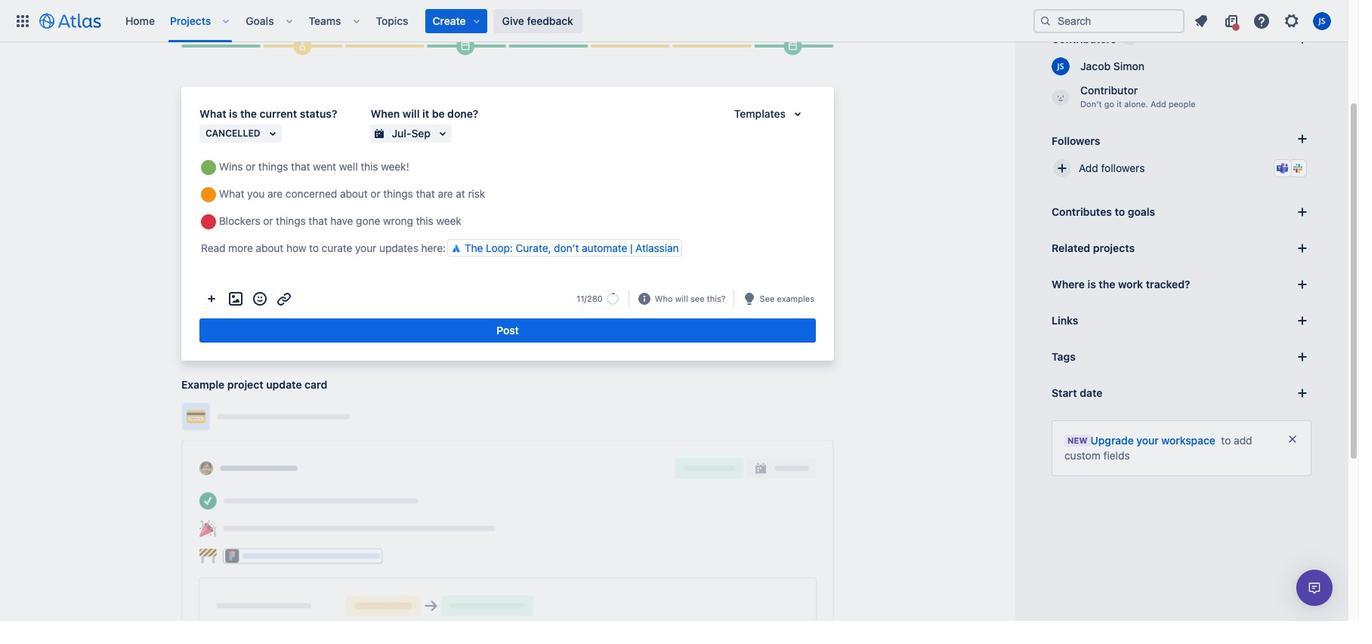 Task type: vqa. For each thing, say whether or not it's contained in the screenshot.
Help Icon
no



Task type: locate. For each thing, give the bounding box(es) containing it.
it
[[1117, 99, 1122, 109], [423, 107, 429, 120]]

help image
[[1253, 12, 1271, 30]]

people
[[1169, 99, 1196, 109]]

0 horizontal spatial the
[[240, 107, 257, 120]]

0 vertical spatial project
[[227, 15, 264, 28]]

1 horizontal spatial the
[[1099, 278, 1116, 291]]

post button
[[200, 319, 816, 343]]

add inside button
[[1079, 162, 1099, 175]]

to left goals
[[1115, 206, 1126, 218]]

add
[[1151, 99, 1167, 109], [1079, 162, 1099, 175]]

this?
[[707, 294, 726, 304]]

2 project from the top
[[227, 379, 264, 392]]

start
[[1052, 387, 1077, 400]]

insert link image
[[275, 290, 293, 308]]

what is the current status?
[[200, 107, 337, 120]]

your
[[1137, 435, 1159, 447]]

1 vertical spatial to
[[1222, 435, 1231, 447]]

1 horizontal spatial is
[[1088, 278, 1097, 291]]

search image
[[1040, 15, 1052, 27]]

it right go
[[1117, 99, 1122, 109]]

to left add
[[1222, 435, 1231, 447]]

jul-sep
[[392, 127, 431, 140]]

history
[[266, 15, 302, 28]]

be
[[432, 107, 445, 120]]

automate
[[582, 242, 628, 255]]

is up cancelled on the left of the page
[[229, 107, 238, 120]]

the for current
[[240, 107, 257, 120]]

new upgrade your workspace
[[1068, 435, 1216, 447]]

contributor don't go it alone. add people
[[1081, 84, 1196, 109]]

add files, videos, or images image
[[227, 290, 245, 308]]

0 vertical spatial add
[[1151, 99, 1167, 109]]

11/280
[[577, 294, 603, 304]]

it inside contributor don't go it alone. add people
[[1117, 99, 1122, 109]]

example
[[181, 15, 225, 28], [181, 379, 225, 392]]

update
[[266, 379, 302, 392]]

:orange_circle: image
[[201, 188, 216, 203]]

banner
[[0, 0, 1348, 42]]

0 vertical spatial example
[[181, 15, 225, 28]]

0 horizontal spatial to
[[1115, 206, 1126, 218]]

to add custom fields
[[1065, 435, 1253, 463]]

the
[[240, 107, 257, 120], [1099, 278, 1116, 291]]

project left update
[[227, 379, 264, 392]]

1 vertical spatial example
[[181, 379, 225, 392]]

project left "history"
[[227, 15, 264, 28]]

the left work
[[1099, 278, 1116, 291]]

what
[[200, 107, 226, 120]]

1 vertical spatial project
[[227, 379, 264, 392]]

sep
[[411, 127, 431, 140]]

2 example from the top
[[181, 379, 225, 392]]

add followers
[[1079, 162, 1145, 175]]

Main content area, start typing to enter text. text field
[[200, 158, 816, 263]]

slack logo showing nan channels are connected to this project image
[[1292, 162, 1304, 175]]

Search field
[[1034, 9, 1185, 33]]

1 horizontal spatial will
[[675, 294, 688, 304]]

project
[[227, 15, 264, 28], [227, 379, 264, 392]]

1 horizontal spatial it
[[1117, 99, 1122, 109]]

project for update
[[227, 379, 264, 392]]

status?
[[300, 107, 337, 120]]

alone.
[[1125, 99, 1149, 109]]

it left be
[[423, 107, 429, 120]]

fields
[[1104, 450, 1130, 463]]

1 horizontal spatial add
[[1151, 99, 1167, 109]]

:green_circle: image
[[201, 161, 216, 176]]

topics
[[376, 14, 409, 27]]

1 project from the top
[[227, 15, 264, 28]]

don't
[[554, 242, 579, 255]]

1 vertical spatial add
[[1079, 162, 1099, 175]]

will inside dropdown button
[[675, 294, 688, 304]]

workspace
[[1162, 435, 1216, 447]]

example project history
[[181, 15, 302, 28]]

card
[[305, 379, 328, 392]]

done?
[[448, 107, 479, 120]]

will left see
[[675, 294, 688, 304]]

current
[[260, 107, 297, 120]]

1 example from the top
[[181, 15, 225, 28]]

add right alone.
[[1151, 99, 1167, 109]]

add
[[1234, 435, 1253, 447]]

example for example project update card
[[181, 379, 225, 392]]

1 horizontal spatial to
[[1222, 435, 1231, 447]]

0 vertical spatial will
[[403, 107, 420, 120]]

will up jul-sep
[[403, 107, 420, 120]]

0 vertical spatial is
[[229, 107, 238, 120]]

work
[[1119, 278, 1144, 291]]

add right add follower icon
[[1079, 162, 1099, 175]]

home
[[125, 14, 155, 27]]

will
[[403, 107, 420, 120], [675, 294, 688, 304]]

is right where
[[1088, 278, 1097, 291]]

1 vertical spatial will
[[675, 294, 688, 304]]

1
[[1127, 33, 1132, 45]]

the loop: curate, don't automate | atlassian button
[[447, 240, 683, 257]]

will for when
[[403, 107, 420, 120]]

tags
[[1052, 351, 1076, 364]]

contributors
[[1052, 32, 1117, 45]]

0 vertical spatial the
[[240, 107, 257, 120]]

is
[[229, 107, 238, 120], [1088, 278, 1097, 291]]

contributes
[[1052, 206, 1112, 218]]

don't
[[1081, 99, 1102, 109]]

goals
[[246, 14, 274, 27]]

home link
[[121, 9, 159, 33]]

cancelled button
[[200, 125, 282, 143]]

goals
[[1128, 206, 1156, 218]]

where is the work tracked?
[[1052, 278, 1191, 291]]

1 vertical spatial is
[[1088, 278, 1097, 291]]

is for what
[[229, 107, 238, 120]]

0 horizontal spatial is
[[229, 107, 238, 120]]

give feedback button
[[493, 9, 583, 33]]

followers
[[1102, 162, 1145, 175]]

banner containing home
[[0, 0, 1348, 42]]

the up cancelled button
[[240, 107, 257, 120]]

insert emoji image
[[251, 290, 269, 308]]

1 vertical spatial the
[[1099, 278, 1116, 291]]

to
[[1115, 206, 1126, 218], [1222, 435, 1231, 447]]

0 horizontal spatial add
[[1079, 162, 1099, 175]]

0 horizontal spatial will
[[403, 107, 420, 120]]



Task type: describe. For each thing, give the bounding box(es) containing it.
when
[[371, 107, 400, 120]]

related projects
[[1052, 242, 1135, 255]]

msteams logo showing  channels are connected to this project image
[[1277, 162, 1289, 175]]

followers
[[1052, 134, 1101, 147]]

projects link
[[166, 9, 216, 33]]

teams link
[[304, 9, 346, 33]]

start date
[[1052, 387, 1103, 400]]

loop:
[[486, 242, 513, 255]]

example project update card
[[181, 379, 328, 392]]

add followers button
[[1046, 152, 1318, 185]]

more actions image
[[203, 290, 221, 308]]

related
[[1052, 242, 1091, 255]]

to inside to add custom fields
[[1222, 435, 1231, 447]]

jul-
[[392, 127, 412, 140]]

projects
[[1093, 242, 1135, 255]]

contributor
[[1081, 84, 1138, 97]]

new
[[1068, 436, 1088, 446]]

contributes to goals
[[1052, 206, 1156, 218]]

teams
[[309, 14, 341, 27]]

who
[[655, 294, 673, 304]]

cancelled
[[206, 128, 260, 139]]

close banner image
[[1287, 434, 1299, 446]]

see
[[691, 294, 705, 304]]

who will see this? button
[[654, 292, 727, 306]]

the for work
[[1099, 278, 1116, 291]]

go
[[1105, 99, 1115, 109]]

the
[[465, 242, 483, 255]]

templates button
[[725, 105, 816, 123]]

the loop: curate, don't automate | atlassian
[[465, 242, 679, 255]]

project for history
[[227, 15, 264, 28]]

tracked?
[[1146, 278, 1191, 291]]

goals link
[[241, 9, 279, 33]]

give feedback
[[502, 14, 573, 27]]

upgrade
[[1091, 435, 1134, 447]]

see examples
[[760, 294, 815, 304]]

post
[[497, 324, 519, 337]]

examples
[[777, 294, 815, 304]]

custom
[[1065, 450, 1101, 463]]

will for who
[[675, 294, 688, 304]]

see examples button
[[758, 292, 816, 306]]

curate,
[[516, 242, 551, 255]]

where
[[1052, 278, 1085, 291]]

jul-sep button
[[371, 125, 452, 143]]

feedback
[[527, 14, 573, 27]]

top element
[[9, 0, 1034, 42]]

projects
[[170, 14, 211, 27]]

give
[[502, 14, 524, 27]]

when will it be done?
[[371, 107, 479, 120]]

atlassian
[[636, 242, 679, 255]]

add a follower image
[[1294, 130, 1312, 148]]

is for where
[[1088, 278, 1097, 291]]

links
[[1052, 314, 1079, 327]]

date
[[1080, 387, 1103, 400]]

add follower image
[[1054, 159, 1072, 178]]

topics link
[[371, 9, 413, 33]]

example for example project history
[[181, 15, 225, 28]]

add inside contributor don't go it alone. add people
[[1151, 99, 1167, 109]]

0 vertical spatial to
[[1115, 206, 1126, 218]]

templates
[[734, 107, 786, 120]]

:red_circle: image
[[201, 215, 216, 230]]

who will see this?
[[655, 294, 726, 304]]

see
[[760, 294, 775, 304]]

0 horizontal spatial it
[[423, 107, 429, 120]]

|
[[630, 242, 633, 255]]

open intercom messenger image
[[1306, 580, 1324, 598]]



